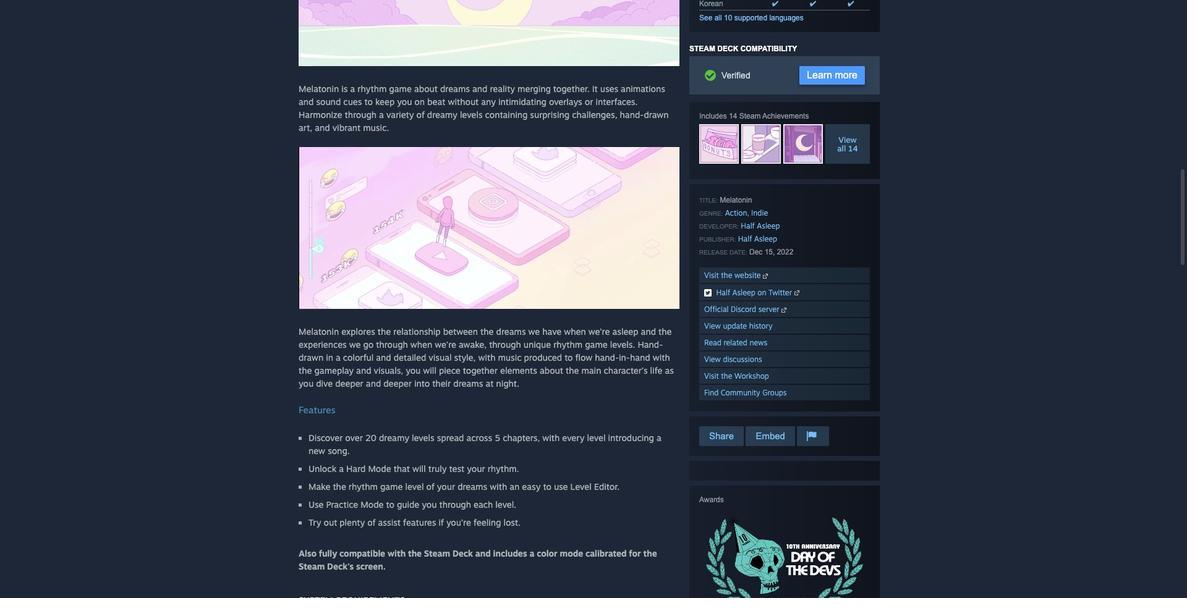 Task type: vqa. For each thing, say whether or not it's contained in the screenshot.
Dec
yes



Task type: locate. For each thing, give the bounding box(es) containing it.
steam down also
[[299, 562, 325, 572]]

of right the variety
[[417, 110, 425, 120]]

half asleep link
[[741, 222, 780, 231], [738, 235, 778, 244]]

the left gameplay
[[299, 366, 312, 376]]

hand- inside melatonin is a rhythm game about dreams and reality merging together. it uses animations and sound cues to keep you on beat without any intimidating overlays or interfaces. harmonize through a variety of dreamy levels containing surprising challenges, hand-drawn art, and vibrant music.
[[620, 110, 644, 120]]

view down read at the right bottom of page
[[705, 355, 721, 365]]

the left the website
[[721, 271, 733, 280]]

melatonin inside melatonin explores the relationship between the dreams we have when we're asleep and the experiences we go through when we're awake, through unique rhythm game levels. hand- drawn in a colorful and detailed visual style, with music produced to flow hand-in-hand with the gameplay and visuals, you will piece together elements about the main character's life as you dive deeper and deeper into their dreams at night.
[[299, 327, 339, 337]]

melatonin for melatonin is a rhythm game about dreams and reality merging together. it uses animations and sound cues to keep you on beat without any intimidating overlays or interfaces. harmonize through a variety of dreamy levels containing surprising challenges, hand-drawn art, and vibrant music.
[[299, 84, 339, 94]]

1 horizontal spatial drawn
[[644, 110, 669, 120]]

0 vertical spatial when
[[564, 327, 586, 337]]

main
[[582, 366, 601, 376]]

0 vertical spatial level
[[587, 433, 606, 444]]

0 horizontal spatial levels
[[412, 433, 435, 444]]

verified
[[722, 71, 751, 81]]

melatonin up sound
[[299, 84, 339, 94]]

the right explores
[[378, 327, 391, 337]]

about down the produced
[[540, 366, 563, 376]]

visit up find at the bottom right of the page
[[705, 372, 719, 381]]

levels left spread
[[412, 433, 435, 444]]

about
[[414, 84, 438, 94], [540, 366, 563, 376]]

level
[[587, 433, 606, 444], [405, 482, 424, 493]]

dreams inside melatonin is a rhythm game about dreams and reality merging together. it uses animations and sound cues to keep you on beat without any intimidating overlays or interfaces. harmonize through a variety of dreamy levels containing surprising challenges, hand-drawn art, and vibrant music.
[[440, 84, 470, 94]]

rhythm up keep
[[358, 84, 387, 94]]

server
[[759, 305, 780, 314]]

1 vertical spatial rhythm
[[554, 340, 583, 350]]

1 horizontal spatial we
[[529, 327, 540, 337]]

0 vertical spatial view
[[839, 135, 857, 145]]

2 vertical spatial rhythm
[[349, 482, 378, 493]]

0 vertical spatial rhythm
[[358, 84, 387, 94]]

view inside view all 14
[[839, 135, 857, 145]]

deck down you're
[[453, 549, 473, 559]]

visuals,
[[374, 366, 403, 376]]

through
[[345, 110, 377, 120], [376, 340, 408, 350], [489, 340, 521, 350], [439, 500, 471, 511]]

steam
[[690, 45, 716, 53], [740, 112, 761, 121], [424, 549, 450, 559], [299, 562, 325, 572]]

your
[[467, 464, 485, 475], [437, 482, 455, 493]]

14
[[729, 112, 738, 121], [849, 144, 858, 154]]

level right 'every'
[[587, 433, 606, 444]]

view update history link
[[700, 319, 870, 334]]

2 horizontal spatial of
[[427, 482, 435, 493]]

levels inside discover over 20 dreamy levels spread across 5 chapters, with every level introducing a new song.
[[412, 433, 435, 444]]

14 right 'go to bed' image
[[849, 144, 858, 154]]

2 vertical spatial view
[[705, 355, 721, 365]]

1 horizontal spatial deeper
[[384, 379, 412, 389]]

0 horizontal spatial dreamy
[[379, 433, 409, 444]]

half up official
[[717, 288, 731, 298]]

you inside melatonin is a rhythm game about dreams and reality merging together. it uses animations and sound cues to keep you on beat without any intimidating overlays or interfaces. harmonize through a variety of dreamy levels containing surprising challenges, hand-drawn art, and vibrant music.
[[397, 97, 412, 107]]

you up 'features'
[[422, 500, 437, 511]]

0 horizontal spatial deck
[[453, 549, 473, 559]]

hard
[[346, 464, 366, 475]]

between
[[443, 327, 478, 337]]

0 horizontal spatial 14
[[729, 112, 738, 121]]

of left assist
[[368, 518, 376, 528]]

share
[[709, 431, 734, 442]]

20
[[365, 433, 377, 444]]

view for update
[[705, 322, 721, 331]]

rhythm down hard
[[349, 482, 378, 493]]

deck's
[[327, 562, 354, 572]]

through inside melatonin is a rhythm game about dreams and reality merging together. it uses animations and sound cues to keep you on beat without any intimidating overlays or interfaces. harmonize through a variety of dreamy levels containing surprising challenges, hand-drawn art, and vibrant music.
[[345, 110, 377, 120]]

with left 'every'
[[543, 433, 560, 444]]

1 vertical spatial 14
[[849, 144, 858, 154]]

1 vertical spatial asleep
[[754, 235, 778, 244]]

rhythm up flow
[[554, 340, 583, 350]]

0 horizontal spatial drawn
[[299, 353, 324, 363]]

learn more link
[[800, 66, 865, 85]]

melatonin up action link
[[720, 196, 752, 205]]

0 horizontal spatial we
[[349, 340, 361, 350]]

2 vertical spatial asleep
[[733, 288, 756, 298]]

half asleep link down indie
[[741, 222, 780, 231]]

hand
[[630, 353, 651, 363]]

1 horizontal spatial 14
[[849, 144, 858, 154]]

includes
[[700, 112, 727, 121]]

asleep up 15, in the top of the page
[[754, 235, 778, 244]]

a right introducing
[[657, 433, 662, 444]]

half asleep link for developer:
[[741, 222, 780, 231]]

1 vertical spatial drawn
[[299, 353, 324, 363]]

a left color
[[530, 549, 535, 559]]

melatonin up experiences
[[299, 327, 339, 337]]

view up read at the right bottom of page
[[705, 322, 721, 331]]

deck inside also fully compatible with the steam deck and includes a color mode calibrated for the steam deck's screen.
[[453, 549, 473, 559]]

harmonize
[[299, 110, 342, 120]]

dec
[[750, 248, 763, 257]]

levels down without
[[460, 110, 483, 120]]

drawn down animations
[[644, 110, 669, 120]]

1 vertical spatial of
[[427, 482, 435, 493]]

drawn inside melatonin is a rhythm game about dreams and reality merging together. it uses animations and sound cues to keep you on beat without any intimidating overlays or interfaces. harmonize through a variety of dreamy levels containing surprising challenges, hand-drawn art, and vibrant music.
[[644, 110, 669, 120]]

to inside melatonin explores the relationship between the dreams we have when we're asleep and the experiences we go through when we're awake, through unique rhythm game levels. hand- drawn in a colorful and detailed visual style, with music produced to flow hand-in-hand with the gameplay and visuals, you will piece together elements about the main character's life as you dive deeper and deeper into their dreams at night.
[[565, 353, 573, 363]]

deeper down visuals,
[[384, 379, 412, 389]]

will up 'into'
[[423, 366, 437, 376]]

1 horizontal spatial dreamy
[[427, 110, 458, 120]]

visit
[[705, 271, 719, 280], [705, 372, 719, 381]]

experiences
[[299, 340, 347, 350]]

color
[[537, 549, 558, 559]]

without
[[448, 97, 479, 107]]

dive
[[316, 379, 333, 389]]

practice
[[326, 500, 358, 511]]

hand- inside melatonin explores the relationship between the dreams we have when we're asleep and the experiences we go through when we're awake, through unique rhythm game levels. hand- drawn in a colorful and detailed visual style, with music produced to flow hand-in-hand with the gameplay and visuals, you will piece together elements about the main character's life as you dive deeper and deeper into their dreams at night.
[[595, 353, 619, 363]]

1 deeper from the left
[[335, 379, 364, 389]]

0 horizontal spatial when
[[411, 340, 433, 350]]

steam down if
[[424, 549, 450, 559]]

a inside also fully compatible with the steam deck and includes a color mode calibrated for the steam deck's screen.
[[530, 549, 535, 559]]

2 visit from the top
[[705, 372, 719, 381]]

with down assist
[[388, 549, 406, 559]]

1 vertical spatial on
[[758, 288, 767, 298]]

visit the workshop
[[705, 372, 769, 381]]

together
[[463, 366, 498, 376]]

we up unique in the bottom left of the page
[[529, 327, 540, 337]]

level.
[[496, 500, 517, 511]]

of
[[417, 110, 425, 120], [427, 482, 435, 493], [368, 518, 376, 528]]

date:
[[730, 249, 748, 256]]

0 horizontal spatial of
[[368, 518, 376, 528]]

intimidating
[[499, 97, 547, 107]]

0 vertical spatial mode
[[368, 464, 391, 475]]

1 vertical spatial about
[[540, 366, 563, 376]]

0 vertical spatial on
[[415, 97, 425, 107]]

half asleep on twitter link
[[700, 285, 870, 301]]

website
[[735, 271, 761, 280]]

when right have at the bottom left of page
[[564, 327, 586, 337]]

under pressure image
[[742, 125, 781, 164]]

mode left that
[[368, 464, 391, 475]]

1 vertical spatial all
[[838, 144, 846, 154]]

hand-
[[620, 110, 644, 120], [595, 353, 619, 363]]

all inside view all 14
[[838, 144, 846, 154]]

2 vertical spatial half
[[717, 288, 731, 298]]

all for see
[[715, 14, 722, 22]]

we're up visual
[[435, 340, 456, 350]]

guide
[[397, 500, 420, 511]]

view discussions
[[705, 355, 762, 365]]

new
[[309, 446, 325, 457]]

asleep down indie
[[757, 222, 780, 231]]

will inside melatonin explores the relationship between the dreams we have when we're asleep and the experiences we go through when we're awake, through unique rhythm game levels. hand- drawn in a colorful and detailed visual style, with music produced to flow hand-in-hand with the gameplay and visuals, you will piece together elements about the main character's life as you dive deeper and deeper into their dreams at night.
[[423, 366, 437, 376]]

dreams up without
[[440, 84, 470, 94]]

1 horizontal spatial of
[[417, 110, 425, 120]]

of down truly
[[427, 482, 435, 493]]

1 vertical spatial when
[[411, 340, 433, 350]]

levels inside melatonin is a rhythm game about dreams and reality merging together. it uses animations and sound cues to keep you on beat without any intimidating overlays or interfaces. harmonize through a variety of dreamy levels containing surprising challenges, hand-drawn art, and vibrant music.
[[460, 110, 483, 120]]

melatonin inside melatonin is a rhythm game about dreams and reality merging together. it uses animations and sound cues to keep you on beat without any intimidating overlays or interfaces. harmonize through a variety of dreamy levels containing surprising challenges, hand-drawn art, and vibrant music.
[[299, 84, 339, 94]]

and up hand-
[[641, 327, 656, 337]]

more
[[835, 70, 858, 81]]

vibrant
[[333, 123, 361, 133]]

will right that
[[413, 464, 426, 475]]

1 visit from the top
[[705, 271, 719, 280]]

melatonin inside title: melatonin genre: action , indie developer: half asleep publisher: half asleep release date: dec 15, 2022
[[720, 196, 752, 205]]

containing
[[485, 110, 528, 120]]

game up flow
[[585, 340, 608, 350]]

discord
[[731, 305, 757, 314]]

rhythm inside melatonin explores the relationship between the dreams we have when we're asleep and the experiences we go through when we're awake, through unique rhythm game levels. hand- drawn in a colorful and detailed visual style, with music produced to flow hand-in-hand with the gameplay and visuals, you will piece together elements about the main character's life as you dive deeper and deeper into their dreams at night.
[[554, 340, 583, 350]]

1 horizontal spatial we're
[[589, 327, 610, 337]]

0 horizontal spatial we're
[[435, 340, 456, 350]]

0 horizontal spatial all
[[715, 14, 722, 22]]

1 vertical spatial half
[[738, 235, 752, 244]]

0 vertical spatial dreamy
[[427, 110, 458, 120]]

dreamy down beat
[[427, 110, 458, 120]]

deck
[[718, 45, 739, 53], [453, 549, 473, 559]]

dreamy right 20
[[379, 433, 409, 444]]

0 horizontal spatial deeper
[[335, 379, 364, 389]]

interfaces.
[[596, 97, 638, 107]]

deeper down gameplay
[[335, 379, 364, 389]]

1 horizontal spatial level
[[587, 433, 606, 444]]

half
[[741, 222, 755, 231], [738, 235, 752, 244], [717, 288, 731, 298]]

half down , at the right top of page
[[741, 222, 755, 231]]

view for discussions
[[705, 355, 721, 365]]

also
[[299, 549, 317, 559]]

2022
[[777, 248, 794, 257]]

through down cues
[[345, 110, 377, 120]]

rhythm
[[358, 84, 387, 94], [554, 340, 583, 350], [349, 482, 378, 493]]

includes
[[493, 549, 527, 559]]

level down "unlock a hard mode that will truly test your rhythm."
[[405, 482, 424, 493]]

1 vertical spatial game
[[585, 340, 608, 350]]

learn
[[807, 70, 833, 81]]

the up practice
[[333, 482, 346, 493]]

use
[[554, 482, 568, 493]]

all for view
[[838, 144, 846, 154]]

view right 'go to bed' image
[[839, 135, 857, 145]]

deck up verified
[[718, 45, 739, 53]]

you up the variety
[[397, 97, 412, 107]]

it
[[592, 84, 598, 94]]

game inside melatonin is a rhythm game about dreams and reality merging together. it uses animations and sound cues to keep you on beat without any intimidating overlays or interfaces. harmonize through a variety of dreamy levels containing surprising challenges, hand-drawn art, and vibrant music.
[[389, 84, 412, 94]]

0 vertical spatial of
[[417, 110, 425, 120]]

we're left the asleep on the bottom right of page
[[589, 327, 610, 337]]

1 vertical spatial hand-
[[595, 353, 619, 363]]

and down 'harmonize'
[[315, 123, 330, 133]]

1 vertical spatial deck
[[453, 549, 473, 559]]

includes 14 steam achievements
[[700, 112, 809, 121]]

elements
[[500, 366, 537, 376]]

we're
[[589, 327, 610, 337], [435, 340, 456, 350]]

0 horizontal spatial on
[[415, 97, 425, 107]]

visit down the release
[[705, 271, 719, 280]]

0 vertical spatial game
[[389, 84, 412, 94]]

0 horizontal spatial hand-
[[595, 353, 619, 363]]

your right the test
[[467, 464, 485, 475]]

1 horizontal spatial your
[[467, 464, 485, 475]]

truly
[[428, 464, 447, 475]]

1 horizontal spatial levels
[[460, 110, 483, 120]]

about up beat
[[414, 84, 438, 94]]

visit the website link
[[700, 268, 870, 283]]

melatonin
[[299, 84, 339, 94], [720, 196, 752, 205], [299, 327, 339, 337]]

colorful
[[343, 353, 374, 363]]

0 vertical spatial all
[[715, 14, 722, 22]]

0 horizontal spatial your
[[437, 482, 455, 493]]

game up keep
[[389, 84, 412, 94]]

we down explores
[[349, 340, 361, 350]]

title: melatonin genre: action , indie developer: half asleep publisher: half asleep release date: dec 15, 2022
[[700, 196, 794, 257]]

0 vertical spatial will
[[423, 366, 437, 376]]

0 vertical spatial about
[[414, 84, 438, 94]]

asleep up discord
[[733, 288, 756, 298]]

game down that
[[380, 482, 403, 493]]

a inside melatonin explores the relationship between the dreams we have when we're asleep and the experiences we go through when we're awake, through unique rhythm game levels. hand- drawn in a colorful and detailed visual style, with music produced to flow hand-in-hand with the gameplay and visuals, you will piece together elements about the main character's life as you dive deeper and deeper into their dreams at night.
[[336, 353, 341, 363]]

mode
[[368, 464, 391, 475], [361, 500, 384, 511]]

0 vertical spatial visit
[[705, 271, 719, 280]]

0 vertical spatial drawn
[[644, 110, 669, 120]]

1 horizontal spatial on
[[758, 288, 767, 298]]

1 vertical spatial level
[[405, 482, 424, 493]]

sound
[[316, 97, 341, 107]]

to left guide
[[386, 500, 395, 511]]

all right 'go to bed' image
[[838, 144, 846, 154]]

your down truly
[[437, 482, 455, 493]]

hand- up main
[[595, 353, 619, 363]]

1 vertical spatial view
[[705, 322, 721, 331]]

will
[[423, 366, 437, 376], [413, 464, 426, 475]]

embed link
[[746, 427, 795, 447]]

dreamy
[[427, 110, 458, 120], [379, 433, 409, 444]]

dreamy inside melatonin is a rhythm game about dreams and reality merging together. it uses animations and sound cues to keep you on beat without any intimidating overlays or interfaces. harmonize through a variety of dreamy levels containing surprising challenges, hand-drawn art, and vibrant music.
[[427, 110, 458, 120]]

1 vertical spatial levels
[[412, 433, 435, 444]]

all left the 10
[[715, 14, 722, 22]]

spread
[[437, 433, 464, 444]]

0 horizontal spatial about
[[414, 84, 438, 94]]

0 vertical spatial levels
[[460, 110, 483, 120]]

0 vertical spatial deck
[[718, 45, 739, 53]]

1 vertical spatial melatonin
[[720, 196, 752, 205]]

drawn down experiences
[[299, 353, 324, 363]]

2 vertical spatial melatonin
[[299, 327, 339, 337]]

half asleep link up dec at the top right
[[738, 235, 778, 244]]

deeper
[[335, 379, 364, 389], [384, 379, 412, 389]]

a right in
[[336, 353, 341, 363]]

levels.
[[610, 340, 635, 350]]

mode up assist
[[361, 500, 384, 511]]

asleep
[[757, 222, 780, 231], [754, 235, 778, 244], [733, 288, 756, 298]]

produced
[[524, 353, 562, 363]]

1 horizontal spatial all
[[838, 144, 846, 154]]

half inside half asleep on twitter link
[[717, 288, 731, 298]]

1 vertical spatial dreamy
[[379, 433, 409, 444]]

0 vertical spatial half asleep link
[[741, 222, 780, 231]]

on left beat
[[415, 97, 425, 107]]

and left 'includes'
[[476, 549, 491, 559]]

half asleep link for publisher:
[[738, 235, 778, 244]]

1 vertical spatial half asleep link
[[738, 235, 778, 244]]

variety
[[387, 110, 414, 120]]

the down flow
[[566, 366, 579, 376]]

discover
[[309, 433, 343, 444]]

1 horizontal spatial about
[[540, 366, 563, 376]]

indie link
[[752, 209, 768, 218]]

title:
[[700, 198, 718, 204]]

0 vertical spatial asleep
[[757, 222, 780, 231]]

animations
[[621, 84, 666, 94]]

dreams up music
[[496, 327, 526, 337]]

0 vertical spatial melatonin
[[299, 84, 339, 94]]

rhythm.
[[488, 464, 519, 475]]

uses
[[600, 84, 619, 94]]

1 horizontal spatial hand-
[[620, 110, 644, 120]]

rhythm inside melatonin is a rhythm game about dreams and reality merging together. it uses animations and sound cues to keep you on beat without any intimidating overlays or interfaces. harmonize through a variety of dreamy levels containing surprising challenges, hand-drawn art, and vibrant music.
[[358, 84, 387, 94]]

read related news
[[705, 339, 768, 348]]

when down relationship
[[411, 340, 433, 350]]

1 vertical spatial visit
[[705, 372, 719, 381]]

0 vertical spatial hand-
[[620, 110, 644, 120]]

0 vertical spatial 14
[[729, 112, 738, 121]]

14 right includes
[[729, 112, 738, 121]]

to left flow
[[565, 353, 573, 363]]

melatonin for melatonin explores the relationship between the dreams we have when we're asleep and the experiences we go through when we're awake, through unique rhythm game levels. hand- drawn in a colorful and detailed visual style, with music produced to flow hand-in-hand with the gameplay and visuals, you will piece together elements about the main character's life as you dive deeper and deeper into their dreams at night.
[[299, 327, 339, 337]]

song.
[[328, 446, 350, 457]]

their
[[432, 379, 451, 389]]

keep
[[375, 97, 395, 107]]

half up date:
[[738, 235, 752, 244]]



Task type: describe. For each thing, give the bounding box(es) containing it.
0 vertical spatial half
[[741, 222, 755, 231]]

a right "is"
[[350, 84, 355, 94]]

editor.
[[594, 482, 620, 493]]

you down detailed at the left bottom of the page
[[406, 366, 421, 376]]

the up hand-
[[659, 327, 672, 337]]

community
[[721, 389, 761, 398]]

beat
[[427, 97, 446, 107]]

for
[[629, 549, 641, 559]]

and up visuals,
[[376, 353, 391, 363]]

use
[[309, 500, 324, 511]]

screen.
[[356, 562, 386, 572]]

with left "an"
[[490, 482, 507, 493]]

see all 10 supported languages link
[[700, 14, 804, 22]]

you left dive
[[299, 379, 314, 389]]

find
[[705, 389, 719, 398]]

piece
[[439, 366, 461, 376]]

if
[[439, 518, 444, 528]]

star precision image
[[700, 125, 739, 164]]

visit for visit the website
[[705, 271, 719, 280]]

action link
[[725, 209, 747, 218]]

unique
[[524, 340, 551, 350]]

through up music
[[489, 340, 521, 350]]

about inside melatonin explores the relationship between the dreams we have when we're asleep and the experiences we go through when we're awake, through unique rhythm game levels. hand- drawn in a colorful and detailed visual style, with music produced to flow hand-in-hand with the gameplay and visuals, you will piece together elements about the main character's life as you dive deeper and deeper into their dreams at night.
[[540, 366, 563, 376]]

steam down see
[[690, 45, 716, 53]]

update
[[723, 322, 747, 331]]

share link
[[700, 427, 744, 447]]

view discussions link
[[700, 352, 870, 368]]

calibrated
[[586, 549, 627, 559]]

art,
[[299, 123, 312, 133]]

to left 'use'
[[543, 482, 552, 493]]

level inside discover over 20 dreamy levels spread across 5 chapters, with every level introducing a new song.
[[587, 433, 606, 444]]

or
[[585, 97, 593, 107]]

of inside melatonin is a rhythm game about dreams and reality merging together. it uses animations and sound cues to keep you on beat without any intimidating overlays or interfaces. harmonize through a variety of dreamy levels containing surprising challenges, hand-drawn art, and vibrant music.
[[417, 110, 425, 120]]

at
[[486, 379, 494, 389]]

any
[[481, 97, 496, 107]]

hand-
[[638, 340, 663, 350]]

have
[[543, 327, 562, 337]]

2 vertical spatial of
[[368, 518, 376, 528]]

official discord server
[[705, 305, 782, 314]]

detailed
[[394, 353, 426, 363]]

with up together
[[478, 353, 496, 363]]

embed
[[756, 431, 785, 442]]

visit the workshop link
[[700, 369, 870, 384]]

dreamy inside discover over 20 dreamy levels spread across 5 chapters, with every level introducing a new song.
[[379, 433, 409, 444]]

steam up under pressure image
[[740, 112, 761, 121]]

0 vertical spatial we're
[[589, 327, 610, 337]]

across
[[467, 433, 492, 444]]

0 vertical spatial we
[[529, 327, 540, 337]]

to inside melatonin is a rhythm game about dreams and reality merging together. it uses animations and sound cues to keep you on beat without any intimidating overlays or interfaces. harmonize through a variety of dreamy levels containing surprising challenges, hand-drawn art, and vibrant music.
[[365, 97, 373, 107]]

and down visuals,
[[366, 379, 381, 389]]

release
[[700, 249, 728, 256]]

see all 10 supported languages
[[700, 14, 804, 22]]

dreams up "each"
[[458, 482, 488, 493]]

a left hard
[[339, 464, 344, 475]]

flow
[[576, 353, 593, 363]]

official discord server link
[[700, 302, 870, 318]]

genre:
[[700, 211, 723, 217]]

and down colorful
[[356, 366, 371, 376]]

use practice mode to guide you through each level.
[[309, 500, 517, 511]]

1 vertical spatial will
[[413, 464, 426, 475]]

2 vertical spatial game
[[380, 482, 403, 493]]

every
[[562, 433, 585, 444]]

unlock a hard mode that will truly test your rhythm.
[[309, 464, 519, 475]]

assist
[[378, 518, 401, 528]]

the right the 'for'
[[644, 549, 657, 559]]

easy
[[522, 482, 541, 493]]

1 horizontal spatial deck
[[718, 45, 739, 53]]

awake,
[[459, 340, 487, 350]]

compatibility
[[741, 45, 797, 53]]

together.
[[553, 84, 590, 94]]

a down keep
[[379, 110, 384, 120]]

the up "awake,"
[[481, 327, 494, 337]]

fully
[[319, 549, 337, 559]]

also fully compatible with the steam deck and includes a color mode calibrated for the steam deck's screen.
[[299, 549, 657, 572]]

go to bed image
[[784, 125, 823, 164]]

and inside also fully compatible with the steam deck and includes a color mode calibrated for the steam deck's screen.
[[476, 549, 491, 559]]

try
[[309, 518, 321, 528]]

gameplay
[[315, 366, 354, 376]]

with inside also fully compatible with the steam deck and includes a color mode calibrated for the steam deck's screen.
[[388, 549, 406, 559]]

1 vertical spatial your
[[437, 482, 455, 493]]

2 deeper from the left
[[384, 379, 412, 389]]

melatonin explores the relationship between the dreams we have when we're asleep and the experiences we go through when we're awake, through unique rhythm game levels. hand- drawn in a colorful and detailed visual style, with music produced to flow hand-in-hand with the gameplay and visuals, you will piece together elements about the main character's life as you dive deeper and deeper into their dreams at night.
[[299, 327, 674, 389]]

about inside melatonin is a rhythm game about dreams and reality merging together. it uses animations and sound cues to keep you on beat without any intimidating overlays or interfaces. harmonize through a variety of dreamy levels containing surprising challenges, hand-drawn art, and vibrant music.
[[414, 84, 438, 94]]

game inside melatonin explores the relationship between the dreams we have when we're asleep and the experiences we go through when we're awake, through unique rhythm game levels. hand- drawn in a colorful and detailed visual style, with music produced to flow hand-in-hand with the gameplay and visuals, you will piece together elements about the main character's life as you dive deeper and deeper into their dreams at night.
[[585, 340, 608, 350]]

read
[[705, 339, 722, 348]]

merging
[[518, 84, 551, 94]]

with inside discover over 20 dreamy levels spread across 5 chapters, with every level introducing a new song.
[[543, 433, 560, 444]]

1 horizontal spatial when
[[564, 327, 586, 337]]

workshop
[[735, 372, 769, 381]]

visit for visit the workshop
[[705, 372, 719, 381]]

,
[[747, 209, 750, 218]]

1 vertical spatial we
[[349, 340, 361, 350]]

make the rhythm game level of your dreams with an easy to use level editor.
[[309, 482, 620, 493]]

1 vertical spatial we're
[[435, 340, 456, 350]]

0 vertical spatial your
[[467, 464, 485, 475]]

indie
[[752, 209, 768, 218]]

a inside discover over 20 dreamy levels spread across 5 chapters, with every level introducing a new song.
[[657, 433, 662, 444]]

on inside melatonin is a rhythm game about dreams and reality merging together. it uses animations and sound cues to keep you on beat without any intimidating overlays or interfaces. harmonize through a variety of dreamy levels containing surprising challenges, hand-drawn art, and vibrant music.
[[415, 97, 425, 107]]

dreams down together
[[454, 379, 483, 389]]

history
[[749, 322, 773, 331]]

see
[[700, 14, 713, 22]]

visit the website
[[705, 271, 763, 280]]

0 horizontal spatial level
[[405, 482, 424, 493]]

half asleep on twitter
[[717, 288, 792, 298]]

and up any
[[473, 84, 488, 94]]

that
[[394, 464, 410, 475]]

over
[[345, 433, 363, 444]]

through up you're
[[439, 500, 471, 511]]

and up 'harmonize'
[[299, 97, 314, 107]]

reality
[[490, 84, 515, 94]]

in-
[[619, 353, 630, 363]]

1 vertical spatial mode
[[361, 500, 384, 511]]

level
[[571, 482, 592, 493]]

challenges,
[[572, 110, 618, 120]]

try out plenty of assist features if you're feeling lost.
[[309, 518, 521, 528]]

news
[[750, 339, 768, 348]]

through up detailed at the left bottom of the page
[[376, 340, 408, 350]]

find community groups link
[[700, 386, 870, 401]]

10
[[724, 14, 733, 22]]

steam deck compatibility
[[690, 45, 797, 53]]

supported
[[735, 14, 768, 22]]

with up life
[[653, 353, 670, 363]]

relationship
[[394, 327, 441, 337]]

surprising
[[530, 110, 570, 120]]

14 inside view all 14
[[849, 144, 858, 154]]

drawn inside melatonin explores the relationship between the dreams we have when we're asleep and the experiences we go through when we're awake, through unique rhythm game levels. hand- drawn in a colorful and detailed visual style, with music produced to flow hand-in-hand with the gameplay and visuals, you will piece together elements about the main character's life as you dive deeper and deeper into their dreams at night.
[[299, 353, 324, 363]]

life
[[650, 366, 663, 376]]

overlays
[[549, 97, 583, 107]]

publisher:
[[700, 236, 736, 243]]

the down the view discussions
[[721, 372, 733, 381]]

melatonin is a rhythm game about dreams and reality merging together. it uses animations and sound cues to keep you on beat without any intimidating overlays or interfaces. harmonize through a variety of dreamy levels containing surprising challenges, hand-drawn art, and vibrant music.
[[299, 84, 669, 133]]

the down try out plenty of assist features if you're feeling lost.
[[408, 549, 422, 559]]

view all 14
[[838, 135, 858, 154]]

view for all
[[839, 135, 857, 145]]



